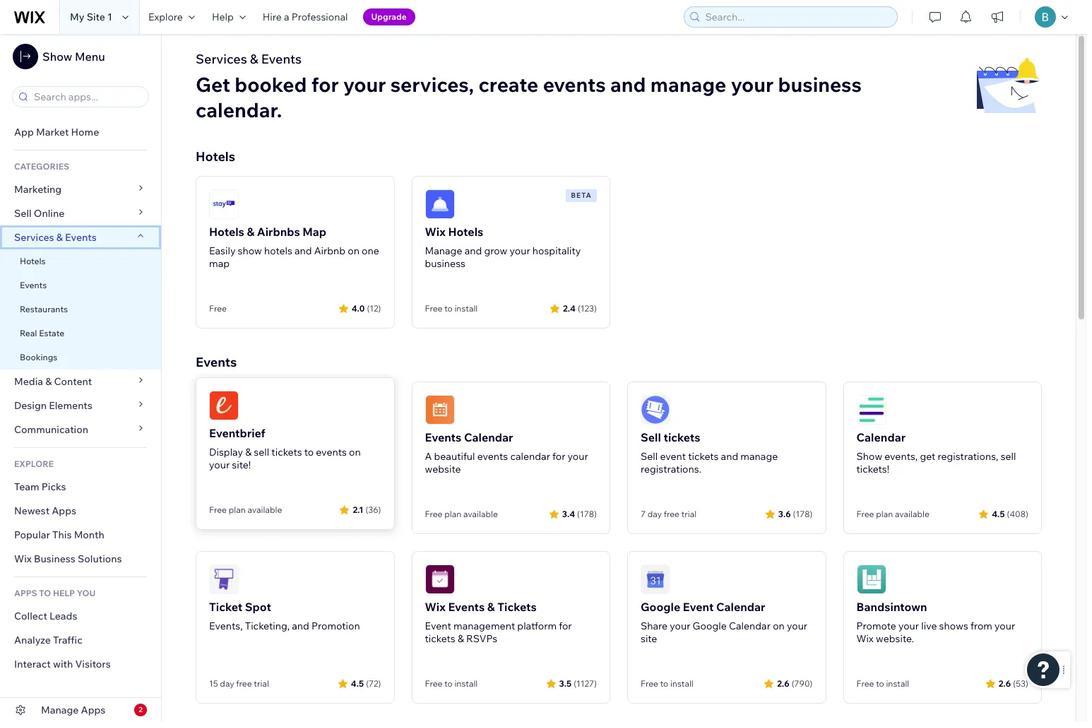 Task type: locate. For each thing, give the bounding box(es) containing it.
website.
[[877, 633, 915, 645]]

collect
[[14, 610, 47, 623]]

plan down "site!"
[[229, 505, 246, 515]]

0 horizontal spatial (178)
[[578, 509, 597, 519]]

on left one
[[348, 245, 360, 257]]

events inside wix events & tickets event management platform for tickets & rsvps
[[448, 600, 485, 614]]

display
[[209, 446, 243, 459]]

categories
[[14, 161, 69, 172]]

event inside wix events & tickets event management platform for tickets & rsvps
[[425, 620, 452, 633]]

calendar.
[[196, 98, 282, 122]]

sell inside sidebar element
[[14, 207, 32, 220]]

free down website at bottom left
[[425, 509, 443, 520]]

show inside button
[[42, 49, 72, 64]]

event
[[683, 600, 714, 614], [425, 620, 452, 633]]

hotels link
[[0, 250, 161, 274]]

1 (178) from the left
[[578, 509, 597, 519]]

1 vertical spatial apps
[[81, 704, 106, 717]]

marketing link
[[0, 177, 161, 201]]

0 horizontal spatial manage
[[651, 72, 727, 97]]

0 horizontal spatial plan
[[229, 505, 246, 515]]

1 vertical spatial event
[[425, 620, 452, 633]]

wix for business
[[14, 553, 32, 566]]

& up 'booked'
[[250, 51, 258, 67]]

(178) for sell tickets
[[794, 509, 813, 519]]

free right (12)
[[425, 303, 443, 314]]

2 horizontal spatial available
[[896, 509, 930, 520]]

2.6 left (790)
[[778, 678, 790, 689]]

0 vertical spatial sell
[[14, 207, 32, 220]]

0 horizontal spatial free plan available
[[209, 505, 282, 515]]

day right 15
[[220, 679, 234, 689]]

on inside hotels & airbnbs map easily show hotels and airbnb on one map
[[348, 245, 360, 257]]

free down the display
[[209, 505, 227, 515]]

3.6 (178)
[[779, 509, 813, 519]]

0 vertical spatial google
[[641, 600, 681, 614]]

4.5 for calendar
[[993, 509, 1006, 519]]

2 horizontal spatial free plan available
[[857, 509, 930, 520]]

1 horizontal spatial plan
[[445, 509, 462, 520]]

available down beautiful
[[464, 509, 498, 520]]

0 vertical spatial for
[[312, 72, 339, 97]]

events calendar a beautiful events calendar for your website
[[425, 431, 589, 476]]

free plan available down "site!"
[[209, 505, 282, 515]]

3.4 (178)
[[563, 509, 597, 519]]

0 vertical spatial show
[[42, 49, 72, 64]]

1 vertical spatial business
[[425, 257, 466, 270]]

on inside "google event calendar share your google calendar on your site"
[[773, 620, 785, 633]]

events calendar logo image
[[425, 395, 455, 425]]

sell down sell tickets logo
[[641, 431, 662, 445]]

for right calendar
[[553, 450, 566, 463]]

(178) right 3.6
[[794, 509, 813, 519]]

trial for ticket spot
[[254, 679, 269, 689]]

events up restaurants
[[20, 280, 47, 291]]

install for share
[[671, 679, 694, 689]]

free plan available down website at bottom left
[[425, 509, 498, 520]]

events up management
[[448, 600, 485, 614]]

day
[[648, 509, 662, 520], [220, 679, 234, 689]]

1 vertical spatial manage
[[741, 450, 779, 463]]

(790)
[[792, 678, 813, 689]]

free down tickets!
[[857, 509, 875, 520]]

1 horizontal spatial business
[[779, 72, 862, 97]]

1 horizontal spatial trial
[[682, 509, 697, 520]]

0 horizontal spatial services
[[14, 231, 54, 244]]

free to install for and
[[425, 303, 478, 314]]

for right platform
[[559, 620, 572, 633]]

0 vertical spatial free
[[664, 509, 680, 520]]

for inside events calendar a beautiful events calendar for your website
[[553, 450, 566, 463]]

sell
[[254, 446, 269, 459], [1001, 450, 1017, 463]]

event
[[661, 450, 686, 463]]

menu
[[75, 49, 105, 64]]

2 (178) from the left
[[794, 509, 813, 519]]

wix inside wix events & tickets event management platform for tickets & rsvps
[[425, 600, 446, 614]]

design elements
[[14, 399, 92, 412]]

manage down interact with visitors
[[41, 704, 79, 717]]

solutions
[[78, 553, 122, 566]]

services for services & events get booked for your services, create events and manage your business calendar.
[[196, 51, 247, 67]]

registrations,
[[938, 450, 999, 463]]

1 horizontal spatial manage
[[425, 245, 463, 257]]

1 vertical spatial day
[[220, 679, 234, 689]]

events up 'booked'
[[261, 51, 302, 67]]

to
[[39, 588, 51, 599]]

manage
[[651, 72, 727, 97], [741, 450, 779, 463]]

0 vertical spatial services
[[196, 51, 247, 67]]

services up get
[[196, 51, 247, 67]]

on inside eventbrief display & sell tickets to events on your site!
[[349, 446, 361, 459]]

events up beautiful
[[425, 431, 462, 445]]

interact with visitors link
[[0, 652, 161, 677]]

events inside events calendar a beautiful events calendar for your website
[[478, 450, 508, 463]]

free to install
[[425, 303, 478, 314], [425, 679, 478, 689], [641, 679, 694, 689], [857, 679, 910, 689]]

content
[[54, 375, 92, 388]]

1 horizontal spatial sell
[[1001, 450, 1017, 463]]

market
[[36, 126, 69, 139]]

1 horizontal spatial day
[[648, 509, 662, 520]]

0 horizontal spatial free
[[236, 679, 252, 689]]

1 horizontal spatial manage
[[741, 450, 779, 463]]

install for tickets
[[455, 679, 478, 689]]

2 vertical spatial for
[[559, 620, 572, 633]]

2.6 left the (53)
[[999, 678, 1012, 689]]

4.5 (72)
[[351, 678, 381, 689]]

free down promote
[[857, 679, 875, 689]]

tickets
[[664, 431, 701, 445], [272, 446, 302, 459], [689, 450, 719, 463], [425, 633, 456, 645]]

free right 15
[[236, 679, 252, 689]]

apps down visitors
[[81, 704, 106, 717]]

(178) right 3.4
[[578, 509, 597, 519]]

services inside sidebar element
[[14, 231, 54, 244]]

event inside "google event calendar share your google calendar on your site"
[[683, 600, 714, 614]]

0 horizontal spatial show
[[42, 49, 72, 64]]

bandsintown promote your live shows from your wix website.
[[857, 600, 1016, 645]]

show inside calendar show events, get registrations, sell tickets!
[[857, 450, 883, 463]]

& left rsvps
[[458, 633, 464, 645]]

show left menu
[[42, 49, 72, 64]]

1 vertical spatial 4.5
[[351, 678, 364, 689]]

sell right registrations, in the bottom of the page
[[1001, 450, 1017, 463]]

with
[[53, 658, 73, 671]]

beta
[[571, 191, 592, 200]]

2 horizontal spatial events
[[543, 72, 606, 97]]

wix down wix hotels logo
[[425, 225, 446, 239]]

2.1
[[353, 504, 364, 515]]

1 vertical spatial trial
[[254, 679, 269, 689]]

0 horizontal spatial sell
[[254, 446, 269, 459]]

free plan available for display
[[209, 505, 282, 515]]

1 vertical spatial sell
[[641, 431, 662, 445]]

sell right "site!"
[[254, 446, 269, 459]]

1 horizontal spatial (178)
[[794, 509, 813, 519]]

1 vertical spatial for
[[553, 450, 566, 463]]

1 vertical spatial show
[[857, 450, 883, 463]]

booked
[[235, 72, 307, 97]]

free down site
[[641, 679, 659, 689]]

events inside the "services & events get booked for your services, create events and manage your business calendar."
[[543, 72, 606, 97]]

1 horizontal spatial events
[[478, 450, 508, 463]]

plan for display
[[229, 505, 246, 515]]

for right 'booked'
[[312, 72, 339, 97]]

trial right 7 at the bottom right of the page
[[682, 509, 697, 520]]

& down eventbrief
[[245, 446, 252, 459]]

0 horizontal spatial events
[[316, 446, 347, 459]]

wix hotels logo image
[[425, 189, 455, 219]]

& up show
[[247, 225, 255, 239]]

install
[[455, 303, 478, 314], [455, 679, 478, 689], [671, 679, 694, 689], [887, 679, 910, 689]]

trial right 15
[[254, 679, 269, 689]]

wix down popular
[[14, 553, 32, 566]]

0 horizontal spatial 2.6
[[778, 678, 790, 689]]

events,
[[885, 450, 918, 463]]

calendar inside calendar show events, get registrations, sell tickets!
[[857, 431, 906, 445]]

hotels inside wix hotels manage and grow your hospitality business
[[448, 225, 484, 239]]

0 horizontal spatial event
[[425, 620, 452, 633]]

services inside the "services & events get booked for your services, create events and manage your business calendar."
[[196, 51, 247, 67]]

hotels & airbnbs map logo image
[[209, 189, 239, 219]]

and inside ticket spot events, ticketing, and promotion
[[292, 620, 310, 633]]

0 horizontal spatial business
[[425, 257, 466, 270]]

1 horizontal spatial google
[[693, 620, 727, 633]]

on for google
[[773, 620, 785, 633]]

1 horizontal spatial free plan available
[[425, 509, 498, 520]]

interact
[[14, 658, 51, 671]]

0 vertical spatial on
[[348, 245, 360, 257]]

wix inside wix hotels manage and grow your hospitality business
[[425, 225, 446, 239]]

1 horizontal spatial 4.5
[[993, 509, 1006, 519]]

2 vertical spatial on
[[773, 620, 785, 633]]

& right media at the bottom left
[[45, 375, 52, 388]]

0 vertical spatial business
[[779, 72, 862, 97]]

sidebar element
[[0, 34, 162, 722]]

& inside hotels & airbnbs map easily show hotels and airbnb on one map
[[247, 225, 255, 239]]

plan down website at bottom left
[[445, 509, 462, 520]]

free for wix events & tickets
[[425, 679, 443, 689]]

free for bandsintown
[[857, 679, 875, 689]]

1 horizontal spatial apps
[[81, 704, 106, 717]]

sell inside calendar show events, get registrations, sell tickets!
[[1001, 450, 1017, 463]]

apps up this
[[52, 505, 76, 517]]

sell left online
[[14, 207, 32, 220]]

create
[[479, 72, 539, 97]]

events inside the "services & events get booked for your services, create events and manage your business calendar."
[[261, 51, 302, 67]]

0 vertical spatial manage
[[651, 72, 727, 97]]

leads
[[49, 610, 77, 623]]

available for display
[[248, 505, 282, 515]]

hotels down services & events
[[20, 256, 46, 267]]

to for wix events & tickets
[[445, 679, 453, 689]]

0 vertical spatial event
[[683, 600, 714, 614]]

1 horizontal spatial show
[[857, 450, 883, 463]]

0 horizontal spatial 4.5
[[351, 678, 364, 689]]

2.6 (790)
[[778, 678, 813, 689]]

0 horizontal spatial day
[[220, 679, 234, 689]]

(408)
[[1008, 509, 1029, 519]]

services down sell online
[[14, 231, 54, 244]]

hotels
[[264, 245, 293, 257]]

1 vertical spatial manage
[[41, 704, 79, 717]]

1 vertical spatial free
[[236, 679, 252, 689]]

google
[[641, 600, 681, 614], [693, 620, 727, 633]]

this
[[52, 529, 72, 542]]

0 horizontal spatial apps
[[52, 505, 76, 517]]

2 horizontal spatial plan
[[877, 509, 894, 520]]

site
[[87, 11, 105, 23]]

Search... field
[[702, 7, 894, 27]]

calendar show events, get registrations, sell tickets!
[[857, 431, 1017, 476]]

wix left website.
[[857, 633, 874, 645]]

sell left the "event"
[[641, 450, 658, 463]]

hotels inside sidebar element
[[20, 256, 46, 267]]

app market home link
[[0, 120, 161, 144]]

plan down tickets!
[[877, 509, 894, 520]]

free to install for tickets
[[425, 679, 478, 689]]

help
[[53, 588, 75, 599]]

wix for events
[[425, 600, 446, 614]]

free right '(72)'
[[425, 679, 443, 689]]

on up 2.1
[[349, 446, 361, 459]]

manage inside the "services & events get booked for your services, create events and manage your business calendar."
[[651, 72, 727, 97]]

free to install for share
[[641, 679, 694, 689]]

free for events calendar
[[425, 509, 443, 520]]

free to install for live
[[857, 679, 910, 689]]

explore
[[148, 11, 183, 23]]

wix inside sidebar element
[[14, 553, 32, 566]]

1 horizontal spatial 2.6
[[999, 678, 1012, 689]]

0 horizontal spatial available
[[248, 505, 282, 515]]

free right 7 at the bottom right of the page
[[664, 509, 680, 520]]

wix down wix events & tickets logo on the left
[[425, 600, 446, 614]]

1 horizontal spatial free
[[664, 509, 680, 520]]

google up share at the right of the page
[[641, 600, 681, 614]]

tickets right the "event"
[[689, 450, 719, 463]]

services for services & events
[[14, 231, 54, 244]]

home
[[71, 126, 99, 139]]

2 2.6 from the left
[[999, 678, 1012, 689]]

available down events,
[[896, 509, 930, 520]]

tickets right "site!"
[[272, 446, 302, 459]]

manage inside "sell tickets sell event tickets and manage registrations."
[[741, 450, 779, 463]]

google right share at the right of the page
[[693, 620, 727, 633]]

available down "site!"
[[248, 505, 282, 515]]

install for and
[[455, 303, 478, 314]]

& down online
[[56, 231, 63, 244]]

and inside the "services & events get booked for your services, create events and manage your business calendar."
[[611, 72, 647, 97]]

4.5 (408)
[[993, 509, 1029, 519]]

team
[[14, 481, 39, 493]]

apps to help you
[[14, 588, 96, 599]]

services & events get booked for your services, create events and manage your business calendar.
[[196, 51, 862, 122]]

0 vertical spatial apps
[[52, 505, 76, 517]]

hotels down wix hotels logo
[[448, 225, 484, 239]]

popular this month
[[14, 529, 105, 542]]

4.5 left (408)
[[993, 509, 1006, 519]]

media
[[14, 375, 43, 388]]

events inside events calendar a beautiful events calendar for your website
[[425, 431, 462, 445]]

manage down wix hotels logo
[[425, 245, 463, 257]]

0 vertical spatial 4.5
[[993, 509, 1006, 519]]

0 vertical spatial day
[[648, 509, 662, 520]]

1 vertical spatial on
[[349, 446, 361, 459]]

management
[[454, 620, 515, 633]]

1 2.6 from the left
[[778, 678, 790, 689]]

0 vertical spatial manage
[[425, 245, 463, 257]]

tickets left rsvps
[[425, 633, 456, 645]]

airbnbs
[[257, 225, 300, 239]]

day right 7 at the bottom right of the page
[[648, 509, 662, 520]]

available
[[248, 505, 282, 515], [464, 509, 498, 520], [896, 509, 930, 520]]

show left events,
[[857, 450, 883, 463]]

events link
[[0, 274, 161, 298]]

(178)
[[578, 509, 597, 519], [794, 509, 813, 519]]

free for spot
[[236, 679, 252, 689]]

wix inside bandsintown promote your live shows from your wix website.
[[857, 633, 874, 645]]

hotels up easily
[[209, 225, 244, 239]]

elements
[[49, 399, 92, 412]]

on for eventbrief
[[349, 446, 361, 459]]

and inside "sell tickets sell event tickets and manage registrations."
[[721, 450, 739, 463]]

1 horizontal spatial available
[[464, 509, 498, 520]]

hotels & airbnbs map easily show hotels and airbnb on one map
[[209, 225, 380, 270]]

1 horizontal spatial services
[[196, 51, 247, 67]]

team picks link
[[0, 475, 161, 499]]

restaurants link
[[0, 298, 161, 322]]

tickets inside eventbrief display & sell tickets to events on your site!
[[272, 446, 302, 459]]

show
[[238, 245, 262, 257]]

0 horizontal spatial trial
[[254, 679, 269, 689]]

on up 2.6 (790)
[[773, 620, 785, 633]]

website
[[425, 463, 461, 476]]

0 vertical spatial trial
[[682, 509, 697, 520]]

shows
[[940, 620, 969, 633]]

2.4
[[563, 303, 576, 314]]

business
[[779, 72, 862, 97], [425, 257, 466, 270]]

0 horizontal spatial google
[[641, 600, 681, 614]]

0 horizontal spatial manage
[[41, 704, 79, 717]]

4.5 left '(72)'
[[351, 678, 364, 689]]

1 horizontal spatial event
[[683, 600, 714, 614]]

1 vertical spatial services
[[14, 231, 54, 244]]

free plan available down tickets!
[[857, 509, 930, 520]]



Task type: vqa. For each thing, say whether or not it's contained in the screenshot.
perfect Domain
no



Task type: describe. For each thing, give the bounding box(es) containing it.
eventbrief display & sell tickets to events on your site!
[[209, 426, 361, 472]]

estate
[[39, 328, 64, 339]]

real estate
[[20, 328, 64, 339]]

2.6 for your
[[999, 678, 1012, 689]]

day for sell
[[648, 509, 662, 520]]

sell online
[[14, 207, 65, 220]]

free for wix hotels
[[425, 303, 443, 314]]

one
[[362, 245, 380, 257]]

airbnb
[[314, 245, 346, 257]]

events down the sell online link
[[65, 231, 97, 244]]

media & content
[[14, 375, 92, 388]]

rsvps
[[467, 633, 498, 645]]

eventbrief
[[209, 426, 266, 440]]

tickets up the "event"
[[664, 431, 701, 445]]

calendar
[[511, 450, 551, 463]]

from
[[971, 620, 993, 633]]

traffic
[[53, 634, 83, 647]]

services & events
[[14, 231, 97, 244]]

wix events & tickets event management platform for tickets & rsvps
[[425, 600, 572, 645]]

google event calendar logo image
[[641, 565, 671, 595]]

hotels up hotels & airbnbs map logo on the left top of page
[[196, 148, 235, 165]]

1 vertical spatial google
[[693, 620, 727, 633]]

business inside the "services & events get booked for your services, create events and manage your business calendar."
[[779, 72, 862, 97]]

analyze traffic
[[14, 634, 83, 647]]

& inside eventbrief display & sell tickets to events on your site!
[[245, 446, 252, 459]]

grow
[[485, 245, 508, 257]]

hire
[[263, 11, 282, 23]]

hotels inside hotels & airbnbs map easily show hotels and airbnb on one map
[[209, 225, 244, 239]]

wix for hotels
[[425, 225, 446, 239]]

eventbrief logo image
[[209, 391, 239, 421]]

ticketing,
[[245, 620, 290, 633]]

free plan available for calendar
[[425, 509, 498, 520]]

hire a professional
[[263, 11, 348, 23]]

analyze traffic link
[[0, 628, 161, 652]]

4.0
[[352, 303, 365, 314]]

and inside wix hotels manage and grow your hospitality business
[[465, 245, 482, 257]]

to for wix hotels
[[445, 303, 453, 314]]

install for live
[[887, 679, 910, 689]]

calendar logo image
[[857, 395, 887, 425]]

google event calendar share your google calendar on your site
[[641, 600, 808, 645]]

calendar inside events calendar a beautiful events calendar for your website
[[464, 431, 514, 445]]

plan for show
[[877, 509, 894, 520]]

business inside wix hotels manage and grow your hospitality business
[[425, 257, 466, 270]]

2.1 (36)
[[353, 504, 381, 515]]

2.6 (53)
[[999, 678, 1029, 689]]

free plan available for show
[[857, 509, 930, 520]]

design
[[14, 399, 47, 412]]

free down map
[[209, 303, 227, 314]]

restaurants
[[20, 304, 68, 315]]

show menu
[[42, 49, 105, 64]]

hospitality
[[533, 245, 581, 257]]

to for google event calendar
[[661, 679, 669, 689]]

analyze
[[14, 634, 51, 647]]

interact with visitors
[[14, 658, 111, 671]]

promotion
[[312, 620, 360, 633]]

for inside the "services & events get booked for your services, create events and manage your business calendar."
[[312, 72, 339, 97]]

ticket spot events, ticketing, and promotion
[[209, 600, 360, 633]]

help button
[[204, 0, 254, 34]]

plan for calendar
[[445, 509, 462, 520]]

events up eventbrief logo
[[196, 354, 237, 370]]

sell inside eventbrief display & sell tickets to events on your site!
[[254, 446, 269, 459]]

(178) for events calendar
[[578, 509, 597, 519]]

events inside eventbrief display & sell tickets to events on your site!
[[316, 446, 347, 459]]

bookings link
[[0, 346, 161, 370]]

2 vertical spatial sell
[[641, 450, 658, 463]]

professional
[[292, 11, 348, 23]]

manage apps
[[41, 704, 106, 717]]

manage inside wix hotels manage and grow your hospitality business
[[425, 245, 463, 257]]

(123)
[[578, 303, 597, 314]]

events,
[[209, 620, 243, 633]]

spot
[[245, 600, 271, 614]]

(53)
[[1014, 678, 1029, 689]]

manage inside sidebar element
[[41, 704, 79, 717]]

sell tickets logo image
[[641, 395, 671, 425]]

2
[[139, 706, 143, 715]]

sell online link
[[0, 201, 161, 226]]

my
[[70, 11, 84, 23]]

online
[[34, 207, 65, 220]]

newest apps link
[[0, 499, 161, 523]]

apps for newest apps
[[52, 505, 76, 517]]

for inside wix events & tickets event management platform for tickets & rsvps
[[559, 620, 572, 633]]

app
[[14, 126, 34, 139]]

collect leads link
[[0, 604, 161, 628]]

events inside 'link'
[[20, 280, 47, 291]]

popular
[[14, 529, 50, 542]]

real estate link
[[0, 322, 161, 346]]

3.6
[[779, 509, 791, 519]]

registrations.
[[641, 463, 702, 476]]

day for ticket
[[220, 679, 234, 689]]

free for eventbrief
[[209, 505, 227, 515]]

2.4 (123)
[[563, 303, 597, 314]]

wix events & tickets logo image
[[425, 565, 455, 595]]

explore
[[14, 459, 54, 469]]

sell for online
[[14, 207, 32, 220]]

to for bandsintown
[[877, 679, 885, 689]]

apps
[[14, 588, 37, 599]]

free for tickets
[[664, 509, 680, 520]]

communication
[[14, 423, 91, 436]]

sell tickets sell event tickets and manage registrations.
[[641, 431, 779, 476]]

wix business solutions link
[[0, 547, 161, 571]]

4.5 for ticket spot
[[351, 678, 364, 689]]

map
[[209, 257, 230, 270]]

free for google event calendar
[[641, 679, 659, 689]]

communication link
[[0, 418, 161, 442]]

4.0 (12)
[[352, 303, 381, 314]]

bandsintown logo image
[[857, 565, 887, 595]]

& inside the "services & events get booked for your services, create events and manage your business calendar."
[[250, 51, 258, 67]]

tickets inside wix events & tickets event management platform for tickets & rsvps
[[425, 633, 456, 645]]

sell for tickets
[[641, 431, 662, 445]]

& up management
[[488, 600, 495, 614]]

15
[[209, 679, 218, 689]]

available for show
[[896, 509, 930, 520]]

7 day free trial
[[641, 509, 697, 520]]

ticket spot logo image
[[209, 565, 239, 595]]

apps for manage apps
[[81, 704, 106, 717]]

3.4
[[563, 509, 576, 519]]

you
[[77, 588, 96, 599]]

2.6 for calendar
[[778, 678, 790, 689]]

wix hotels manage and grow your hospitality business
[[425, 225, 581, 270]]

my site 1
[[70, 11, 112, 23]]

your inside wix hotels manage and grow your hospitality business
[[510, 245, 531, 257]]

(1127)
[[574, 678, 597, 689]]

media & content link
[[0, 370, 161, 394]]

available for calendar
[[464, 509, 498, 520]]

business
[[34, 553, 76, 566]]

bookings
[[20, 352, 57, 363]]

a
[[284, 11, 290, 23]]

and inside hotels & airbnbs map easily show hotels and airbnb on one map
[[295, 245, 312, 257]]

design elements link
[[0, 394, 161, 418]]

wix business solutions
[[14, 553, 122, 566]]

tickets
[[498, 600, 537, 614]]

free for calendar
[[857, 509, 875, 520]]

ticket
[[209, 600, 243, 614]]

your inside events calendar a beautiful events calendar for your website
[[568, 450, 589, 463]]

get
[[921, 450, 936, 463]]

Search apps... field
[[30, 87, 144, 107]]

share
[[641, 620, 668, 633]]

picks
[[42, 481, 66, 493]]

team picks
[[14, 481, 66, 493]]

trial for sell tickets
[[682, 509, 697, 520]]

real
[[20, 328, 37, 339]]

your inside eventbrief display & sell tickets to events on your site!
[[209, 459, 230, 472]]

to inside eventbrief display & sell tickets to events on your site!
[[304, 446, 314, 459]]



